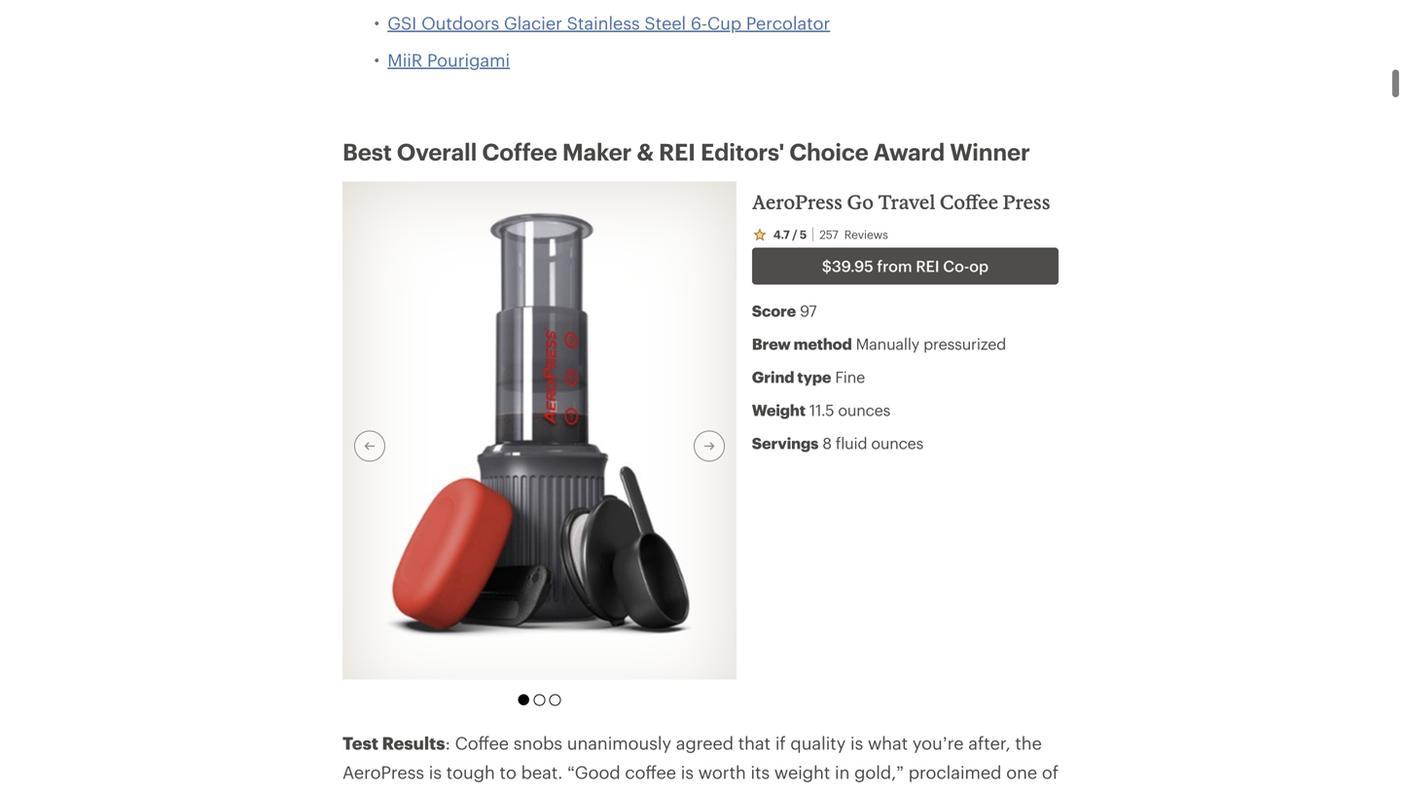 Task type: locate. For each thing, give the bounding box(es) containing it.
aeropress down the test results in the bottom of the page
[[343, 762, 424, 783]]

travel
[[878, 190, 936, 213]]

type
[[797, 368, 831, 386]]

1 vertical spatial rei
[[916, 257, 940, 275]]

maker
[[562, 138, 632, 165]]

stainless
[[567, 13, 640, 33]]

winner
[[950, 138, 1030, 165]]

go travel coffee press image
[[370, 213, 709, 641]]

miir pourigami
[[388, 50, 510, 70]]

is
[[850, 733, 863, 753], [429, 762, 442, 783], [681, 762, 694, 783]]

choice
[[789, 138, 869, 165]]

2 horizontal spatial is
[[850, 733, 863, 753]]

beat.
[[521, 762, 563, 783]]

$39.95 from rei co-op link
[[752, 248, 1059, 285]]

rei right &
[[659, 138, 696, 165]]

is down agreed
[[681, 762, 694, 783]]

0 vertical spatial aeropress
[[752, 190, 843, 213]]

image carousel region
[[343, 182, 736, 711]]

one
[[1006, 762, 1037, 783]]

miir
[[388, 50, 423, 70]]

the
[[1015, 733, 1042, 753]]

method
[[794, 335, 852, 353]]

unanimously
[[567, 733, 671, 753]]

that
[[738, 733, 771, 753]]

257
[[820, 227, 838, 241]]

0 horizontal spatial rei
[[659, 138, 696, 165]]

aeropress
[[752, 190, 843, 213], [343, 762, 424, 783]]

rei
[[659, 138, 696, 165], [916, 257, 940, 275]]

percolator
[[746, 13, 830, 33]]

1 horizontal spatial is
[[681, 762, 694, 783]]

2 vertical spatial coffee
[[455, 733, 509, 753]]

1 vertical spatial aeropress
[[343, 762, 424, 783]]

op
[[970, 257, 989, 275]]

0 vertical spatial rei
[[659, 138, 696, 165]]

coffee down winner
[[940, 190, 999, 213]]

grind type fine
[[752, 368, 865, 386]]

ounces right fluid
[[871, 434, 924, 452]]

is left tough
[[429, 762, 442, 783]]

0 vertical spatial coffee
[[482, 138, 557, 165]]

ounces up fluid
[[838, 401, 891, 419]]

coffee
[[482, 138, 557, 165], [940, 190, 999, 213], [455, 733, 509, 753]]

coffee left the "maker"
[[482, 138, 557, 165]]

1 horizontal spatial aeropress
[[752, 190, 843, 213]]

tough
[[446, 762, 495, 783]]

$39.95 from rei co-op
[[822, 257, 989, 275]]

coffee
[[625, 762, 676, 783]]

editors'
[[701, 138, 784, 165]]

8
[[823, 434, 832, 452]]

gsi outdoors glacier stainless steel 6-cup percolator
[[388, 13, 830, 33]]

is left 'what' at bottom right
[[850, 733, 863, 753]]

results
[[382, 733, 445, 753]]

miir pourigami link
[[388, 50, 510, 70]]

worth
[[698, 762, 746, 783]]

next image image
[[701, 439, 717, 454]]

ounces
[[838, 401, 891, 419], [871, 434, 924, 452]]

coffee up tough
[[455, 733, 509, 753]]

outdoors
[[421, 13, 499, 33]]

pressurized
[[924, 335, 1006, 353]]

coffee inside : coffee snobs unanimously agreed that if quality is what you're after, the aeropress is tough to beat. "good coffee is worth its weight in gold," proclaimed one o
[[455, 733, 509, 753]]

if
[[775, 733, 786, 753]]

: coffee snobs unanimously agreed that if quality is what you're after, the aeropress is tough to beat. "good coffee is worth its weight in gold," proclaimed one o
[[343, 733, 1059, 791]]

rei left co-
[[916, 257, 940, 275]]

"good
[[567, 762, 621, 783]]

weight 11.5 ounces
[[752, 401, 891, 419]]

0 horizontal spatial aeropress
[[343, 762, 424, 783]]

97
[[800, 302, 817, 320]]

score 97
[[752, 302, 817, 320]]

press
[[1003, 190, 1051, 213]]

:
[[445, 733, 450, 753]]

257 reviews
[[820, 227, 888, 241]]

reviews
[[844, 227, 888, 241]]

aeropress up 4.7 on the top of the page
[[752, 190, 843, 213]]

1 horizontal spatial rei
[[916, 257, 940, 275]]

weight
[[774, 762, 830, 783]]



Task type: vqa. For each thing, say whether or not it's contained in the screenshot.
Stainless
yes



Task type: describe. For each thing, give the bounding box(es) containing it.
steel
[[645, 13, 686, 33]]

0 horizontal spatial is
[[429, 762, 442, 783]]

0 vertical spatial ounces
[[838, 401, 891, 419]]

test
[[343, 733, 378, 753]]

rei inside $39.95 from rei co-op link
[[916, 257, 940, 275]]

agreed
[[676, 733, 734, 753]]

&
[[637, 138, 654, 165]]

overall
[[397, 138, 477, 165]]

go
[[847, 190, 874, 213]]

cup
[[707, 13, 742, 33]]

4.7
[[773, 227, 790, 241]]

fine
[[835, 368, 865, 386]]

servings
[[752, 434, 819, 452]]

test results
[[343, 733, 445, 753]]

proclaimed
[[909, 762, 1002, 783]]

previous image image
[[362, 439, 378, 454]]

6-
[[691, 13, 707, 33]]

co-
[[943, 257, 970, 275]]

1 vertical spatial coffee
[[940, 190, 999, 213]]

its
[[751, 762, 770, 783]]

brew method manually pressurized
[[752, 335, 1006, 353]]

manually
[[856, 335, 920, 353]]

servings 8 fluid ounces
[[752, 434, 924, 452]]

best
[[343, 138, 392, 165]]

best overall coffee maker & rei editors' choice award winner
[[343, 138, 1030, 165]]

1 vertical spatial ounces
[[871, 434, 924, 452]]

you're
[[913, 733, 964, 753]]

11.5
[[809, 401, 834, 419]]

grind
[[752, 368, 794, 386]]

after,
[[968, 733, 1011, 753]]

in
[[835, 762, 850, 783]]

quality
[[791, 733, 846, 753]]

$39.95
[[822, 257, 874, 275]]

brew
[[752, 335, 791, 353]]

pourigami
[[427, 50, 510, 70]]

award
[[874, 138, 945, 165]]

glacier
[[504, 13, 562, 33]]

gold,"
[[855, 762, 904, 783]]

aeropress go travel coffee press
[[752, 190, 1051, 213]]

gsi outdoors glacier stainless steel 6-cup percolator link
[[388, 13, 830, 33]]

score
[[752, 302, 796, 320]]

what
[[868, 733, 908, 753]]

aeropress inside : coffee snobs unanimously agreed that if quality is what you're after, the aeropress is tough to beat. "good coffee is worth its weight in gold," proclaimed one o
[[343, 762, 424, 783]]

from
[[877, 257, 912, 275]]

to
[[500, 762, 517, 783]]

fluid
[[836, 434, 867, 452]]

weight
[[752, 401, 806, 419]]

snobs
[[514, 733, 562, 753]]

gsi
[[388, 13, 417, 33]]



